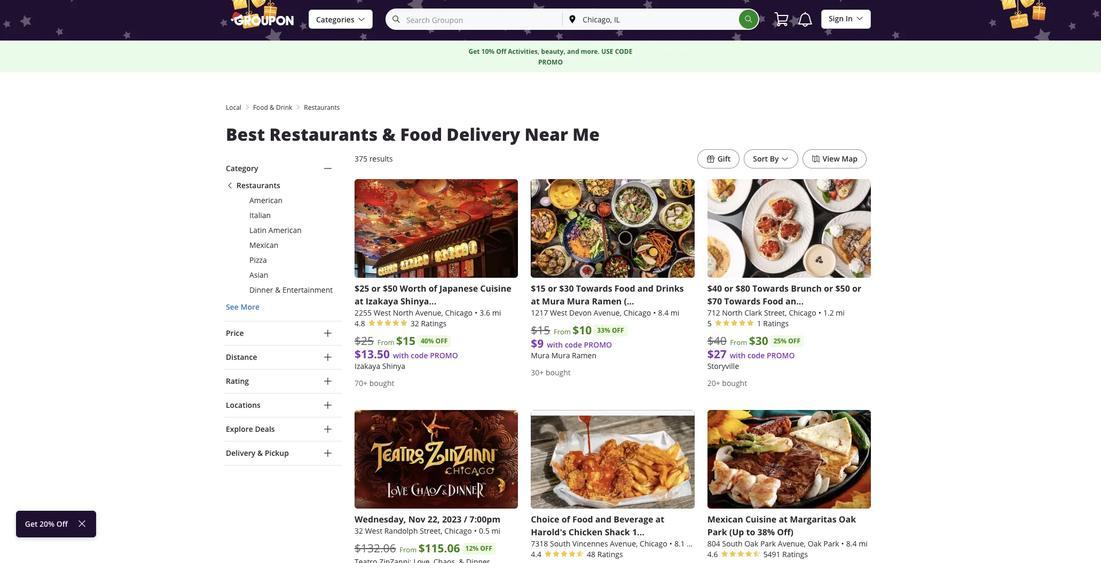 Task type: vqa. For each thing, say whether or not it's contained in the screenshot.
the 'mexican cuisine at margaritas oak park (up to 38% off) 804 south oak park avenue, oak park • 8.4 mi'
yes



Task type: describe. For each thing, give the bounding box(es) containing it.
search element
[[739, 10, 758, 29]]

$15 or $30 towards food and drinks at mura mura ramen (... 1217 west devon avenue, chicago • 8.4 mi
[[531, 283, 684, 318]]

north inside $25 or $50 worth of japanese cuisine at izakaya shinya... 2255 west north avenue, chicago • 3.6 mi
[[393, 308, 413, 318]]

5491 ratings
[[763, 550, 808, 560]]

pickup
[[265, 449, 289, 459]]

1...
[[632, 527, 644, 539]]

south for harold's
[[550, 540, 570, 550]]

7:00pm
[[470, 514, 500, 526]]

locations
[[226, 401, 261, 411]]

drinks
[[656, 283, 684, 295]]

(up
[[729, 527, 744, 539]]

and inside choice of food and beverage at harold's chicken shack 1... 7318 south vincennes avenue, chicago • 8.1 mi
[[595, 514, 612, 526]]

or for $15
[[548, 283, 557, 295]]

categories
[[316, 14, 354, 25]]

distance button
[[224, 346, 342, 370]]

30+ bought
[[531, 368, 571, 378]]

restaurants link
[[226, 180, 342, 191]]

• inside wednesday, nov 22, 2023 / 7:00pm 32 west randolph street, chicago • 0.5 mi
[[474, 527, 477, 537]]

sort
[[753, 154, 768, 164]]

cuisine inside $25 or $50 worth of japanese cuisine at izakaya shinya... 2255 west north avenue, chicago • 3.6 mi
[[480, 283, 511, 295]]

/
[[464, 514, 467, 526]]

at inside $25 or $50 worth of japanese cuisine at izakaya shinya... 2255 west north avenue, chicago • 3.6 mi
[[355, 296, 363, 308]]

mura up 1217
[[542, 296, 565, 308]]

40%
[[421, 337, 434, 346]]

promo inside $27 with code promo storyville
[[767, 351, 795, 361]]

nov
[[408, 514, 425, 526]]

chicago inside choice of food and beverage at harold's chicken shack 1... 7318 south vincennes avenue, chicago • 8.1 mi
[[640, 540, 667, 550]]

1 vertical spatial $30
[[749, 334, 768, 349]]

4.4
[[531, 550, 542, 560]]

ramen inside $9 with code promo mura mura ramen
[[572, 351, 596, 361]]

beverage
[[614, 514, 653, 526]]

2 horizontal spatial bought
[[722, 379, 747, 389]]

$50 inside $25 or $50 worth of japanese cuisine at izakaya shinya... 2255 west north avenue, chicago • 3.6 mi
[[383, 283, 397, 295]]

get 10% off activities, beauty, and more. use code promo
[[469, 47, 633, 66]]

food inside '$15 or $30 towards food and drinks at mura mura ramen (... 1217 west devon avenue, chicago • 8.4 mi'
[[615, 283, 635, 295]]

promo inside $9 with code promo mura mura ramen
[[584, 340, 612, 350]]

from for $30
[[730, 338, 747, 348]]

$30 inside '$15 or $30 towards food and drinks at mura mura ramen (... 1217 west devon avenue, chicago • 8.4 mi'
[[559, 283, 574, 295]]

1 vertical spatial american
[[268, 225, 302, 236]]

48 ratings
[[587, 550, 623, 560]]

0.5
[[479, 527, 490, 537]]

distance
[[226, 352, 257, 363]]

clark
[[745, 308, 762, 318]]

at inside '$15 or $30 towards food and drinks at mura mura ramen (... 1217 west devon avenue, chicago • 8.4 mi'
[[531, 296, 540, 308]]

bought for $13.50
[[369, 379, 394, 389]]

best restaurants & food delivery near me
[[226, 123, 600, 146]]

notifications inbox image
[[797, 11, 814, 28]]

more.
[[581, 47, 600, 56]]

cuisine inside mexican cuisine at margaritas oak park (up to 38% off) 804 south oak park avenue, oak park • 8.4 mi
[[745, 514, 777, 526]]

• inside mexican cuisine at margaritas oak park (up to 38% off) 804 south oak park avenue, oak park • 8.4 mi
[[841, 540, 844, 550]]

25% off
[[774, 337, 800, 346]]

dinner
[[249, 285, 273, 295]]

and for drinks
[[637, 283, 654, 295]]

$10
[[573, 323, 592, 339]]

ratings for $40 or $80 towards brunch or $50 or $70 towards food an...
[[763, 319, 789, 329]]

8.4 for $15 or $30 towards food and drinks at mura mura ramen (...
[[658, 308, 669, 318]]

of inside choice of food and beverage at harold's chicken shack 1... 7318 south vincennes avenue, chicago • 8.1 mi
[[562, 514, 570, 526]]

latin american link
[[226, 225, 342, 236]]

storyville
[[707, 362, 739, 372]]

food inside the 'breadcrumbs' element
[[253, 103, 268, 112]]

shinya...
[[401, 296, 436, 308]]

4.8
[[355, 319, 365, 329]]

• inside $25 or $50 worth of japanese cuisine at izakaya shinya... 2255 west north avenue, chicago • 3.6 mi
[[475, 308, 478, 318]]

1217
[[531, 308, 548, 318]]

2 horizontal spatial park
[[824, 540, 839, 550]]

5491
[[763, 550, 780, 560]]

from inside $25 from $15 40% off $13.50 with code promo izakaya shinya
[[377, 338, 394, 348]]

get 20% off
[[25, 520, 68, 530]]

and for more.
[[567, 47, 579, 56]]

japanese
[[439, 283, 478, 295]]

20%
[[40, 520, 55, 530]]

30+
[[531, 368, 544, 378]]

near
[[525, 123, 568, 146]]

towards for ramen
[[576, 283, 612, 295]]

me
[[573, 123, 600, 146]]

20+
[[707, 379, 720, 389]]

get for get 20% off
[[25, 520, 38, 530]]

0 vertical spatial american
[[249, 195, 283, 206]]

delivery & pickup button
[[224, 442, 342, 466]]

beauty,
[[541, 47, 565, 56]]

from $30
[[730, 334, 768, 349]]

& inside american italian latin american mexican pizza asian dinner & entertainment
[[275, 285, 281, 295]]

or for $25
[[371, 283, 381, 295]]

towards down $80
[[724, 296, 760, 308]]

avenue, inside mexican cuisine at margaritas oak park (up to 38% off) 804 south oak park avenue, oak park • 8.4 mi
[[778, 540, 806, 550]]

north inside $40 or $80 towards brunch or $50 or $70 towards food an... 712 north clark street, chicago • 1.2 mi
[[722, 308, 743, 318]]

code for $9
[[565, 340, 582, 350]]

32 inside wednesday, nov 22, 2023 / 7:00pm 32 west randolph street, chicago • 0.5 mi
[[355, 527, 363, 537]]

off for $10
[[612, 326, 624, 335]]

$25 for 2255 west north avenue, chicago
[[355, 283, 369, 295]]

view map button
[[803, 150, 867, 169]]

search groupon search field up more.
[[385, 9, 759, 30]]

off for 20%
[[56, 520, 68, 530]]

$9
[[531, 337, 544, 352]]

food & drink
[[253, 103, 292, 112]]

7318
[[531, 540, 548, 550]]

local
[[226, 103, 241, 112]]

use
[[601, 47, 613, 56]]

sort by button
[[744, 150, 799, 169]]

• inside $40 or $80 towards brunch or $50 or $70 towards food an... 712 north clark street, chicago • 1.2 mi
[[818, 308, 821, 318]]

delivery & pickup
[[226, 449, 289, 459]]

activities,
[[508, 47, 540, 56]]

70+ bought
[[355, 379, 394, 389]]

$70
[[707, 296, 722, 308]]

20+ bought
[[707, 379, 747, 389]]

restaurants inside the 'breadcrumbs' element
[[304, 103, 340, 112]]

randolph
[[384, 527, 418, 537]]

mi inside wednesday, nov 22, 2023 / 7:00pm 32 west randolph street, chicago • 0.5 mi
[[492, 527, 500, 537]]

street, inside wednesday, nov 22, 2023 / 7:00pm 32 west randolph street, chicago • 0.5 mi
[[420, 527, 442, 537]]

3.6
[[480, 308, 490, 318]]

off)
[[777, 527, 794, 539]]

price button
[[224, 322, 342, 346]]

from $115.06
[[400, 542, 460, 557]]

local link
[[226, 103, 241, 112]]

avenue, inside '$15 or $30 towards food and drinks at mura mura ramen (... 1217 west devon avenue, chicago • 8.4 mi'
[[594, 308, 622, 318]]

0 horizontal spatial park
[[707, 527, 727, 539]]

chicken
[[569, 527, 603, 539]]

chicago inside '$15 or $30 towards food and drinks at mura mura ramen (... 1217 west devon avenue, chicago • 8.4 mi'
[[624, 308, 651, 318]]

4 or from the left
[[824, 283, 833, 295]]

shinya
[[382, 362, 405, 372]]

code inside $25 from $15 40% off $13.50 with code promo izakaya shinya
[[411, 351, 428, 361]]

shack
[[605, 527, 630, 539]]

22,
[[428, 514, 440, 526]]

712
[[707, 308, 720, 318]]

dinner & entertainment link
[[226, 285, 342, 296]]

70+
[[355, 379, 367, 389]]

promo inside get 10% off activities, beauty, and more. use code promo
[[538, 57, 563, 66]]

groupon image
[[230, 11, 296, 26]]

mexican cuisine at margaritas oak park (up to 38% off) 804 south oak park avenue, oak park • 8.4 mi
[[707, 514, 868, 550]]

mexican inside mexican cuisine at margaritas oak park (up to 38% off) 804 south oak park avenue, oak park • 8.4 mi
[[707, 514, 743, 526]]

street, inside $40 or $80 towards brunch or $50 or $70 towards food an... 712 north clark street, chicago • 1.2 mi
[[764, 308, 787, 318]]

gift
[[718, 154, 731, 164]]

mura up 30+
[[531, 351, 550, 361]]

mi inside choice of food and beverage at harold's chicken shack 1... 7318 south vincennes avenue, chicago • 8.1 mi
[[687, 540, 696, 550]]

category button
[[224, 157, 342, 180]]

32 ratings
[[411, 319, 447, 329]]



Task type: locate. For each thing, give the bounding box(es) containing it.
0 vertical spatial of
[[429, 283, 437, 295]]

0 horizontal spatial south
[[550, 540, 570, 550]]

or inside $25 or $50 worth of japanese cuisine at izakaya shinya... 2255 west north avenue, chicago • 3.6 mi
[[371, 283, 381, 295]]

1 horizontal spatial oak
[[808, 540, 822, 550]]

of up shinya...
[[429, 283, 437, 295]]

$40 or $80 towards brunch or $50 or $70 towards food an... 712 north clark street, chicago • 1.2 mi
[[707, 283, 861, 318]]

with for $27
[[730, 351, 746, 361]]

izakaya inside $25 or $50 worth of japanese cuisine at izakaya shinya... 2255 west north avenue, chicago • 3.6 mi
[[366, 296, 398, 308]]

off for $115.06
[[480, 545, 492, 554]]

avenue, down shack
[[610, 540, 638, 550]]

restaurants down category
[[237, 180, 280, 191]]

in
[[846, 13, 853, 23]]

mexican up "pizza"
[[249, 240, 278, 250]]

izakaya up 2255 at the bottom of page
[[366, 296, 398, 308]]

$25 or $50 worth of japanese cuisine at izakaya shinya... 2255 west north avenue, chicago • 3.6 mi
[[355, 283, 511, 318]]

mi inside $40 or $80 towards brunch or $50 or $70 towards food an... 712 north clark street, chicago • 1.2 mi
[[836, 308, 845, 318]]

$30
[[559, 283, 574, 295], [749, 334, 768, 349]]

1 horizontal spatial south
[[722, 540, 743, 550]]

0 vertical spatial izakaya
[[366, 296, 398, 308]]

Search Groupon search field
[[385, 9, 759, 30], [386, 10, 563, 29]]

drink
[[276, 103, 292, 112]]

2 horizontal spatial oak
[[839, 514, 856, 526]]

ratings right 1
[[763, 319, 789, 329]]

with inside $27 with code promo storyville
[[730, 351, 746, 361]]

5 or from the left
[[852, 283, 861, 295]]

with inside $25 from $15 40% off $13.50 with code promo izakaya shinya
[[393, 351, 409, 361]]

1 horizontal spatial 8.4
[[846, 540, 857, 550]]

at inside choice of food and beverage at harold's chicken shack 1... 7318 south vincennes avenue, chicago • 8.1 mi
[[656, 514, 664, 526]]

1 horizontal spatial 32
[[411, 319, 419, 329]]

cuisine up 38%
[[745, 514, 777, 526]]

$25 from $15 40% off $13.50 with code promo izakaya shinya
[[355, 334, 458, 372]]

italian link
[[226, 210, 342, 221]]

& inside the 'breadcrumbs' element
[[270, 103, 274, 112]]

get left the 20%
[[25, 520, 38, 530]]

wednesday, nov 22, 2023 / 7:00pm 32 west randolph street, chicago • 0.5 mi
[[355, 514, 500, 537]]

see
[[226, 302, 239, 312]]

1 horizontal spatial mexican
[[707, 514, 743, 526]]

code down from $30 at right
[[748, 351, 765, 361]]

33%
[[597, 326, 610, 335]]

1 south from the left
[[550, 540, 570, 550]]

1 horizontal spatial $30
[[749, 334, 768, 349]]

1 horizontal spatial and
[[595, 514, 612, 526]]

margaritas
[[790, 514, 837, 526]]

search groupon search field up the 10% on the left top of page
[[386, 10, 563, 29]]

from inside from $30
[[730, 338, 747, 348]]

get inside get 10% off activities, beauty, and more. use code promo
[[469, 47, 480, 56]]

0 horizontal spatial bought
[[369, 379, 394, 389]]

code down from $10 at the right of page
[[565, 340, 582, 350]]

at inside mexican cuisine at margaritas oak park (up to 38% off) 804 south oak park avenue, oak park • 8.4 mi
[[779, 514, 788, 526]]

and left more.
[[567, 47, 579, 56]]

izakaya inside $25 from $15 40% off $13.50 with code promo izakaya shinya
[[355, 362, 380, 372]]

off inside $25 from $15 40% off $13.50 with code promo izakaya shinya
[[436, 337, 448, 346]]

0 horizontal spatial cuisine
[[480, 283, 511, 295]]

north down shinya...
[[393, 308, 413, 318]]

brunch
[[791, 283, 822, 295]]

food inside $40 or $80 towards brunch or $50 or $70 towards food an... 712 north clark street, chicago • 1.2 mi
[[763, 296, 783, 308]]

1 vertical spatial mexican
[[707, 514, 743, 526]]

chicago inside wednesday, nov 22, 2023 / 7:00pm 32 west randolph street, chicago • 0.5 mi
[[444, 527, 472, 537]]

west inside '$15 or $30 towards food and drinks at mura mura ramen (... 1217 west devon avenue, chicago • 8.4 mi'
[[550, 308, 567, 318]]

mi
[[492, 308, 501, 318], [671, 308, 679, 318], [836, 308, 845, 318], [492, 527, 500, 537], [687, 540, 696, 550], [859, 540, 868, 550]]

12% off
[[465, 545, 492, 554]]

mura
[[542, 296, 565, 308], [567, 296, 590, 308], [531, 351, 550, 361], [551, 351, 570, 361]]

chicago down japanese
[[445, 308, 473, 318]]

delivery inside "dropdown button"
[[226, 449, 255, 459]]

$9 with code promo mura mura ramen
[[531, 337, 612, 361]]

chicago down 2023
[[444, 527, 472, 537]]

0 horizontal spatial oak
[[745, 540, 758, 550]]

1 vertical spatial restaurants
[[269, 123, 378, 146]]

at up off)
[[779, 514, 788, 526]]

0 horizontal spatial 8.4
[[658, 308, 669, 318]]

0 vertical spatial $25
[[355, 283, 369, 295]]

explore deals button
[[224, 418, 342, 442]]

promo down "33%" at the right bottom of page
[[584, 340, 612, 350]]

ratings for choice of food and beverage at harold's chicken shack 1...
[[597, 550, 623, 560]]

from for $10
[[554, 327, 571, 337]]

1 horizontal spatial get
[[469, 47, 480, 56]]

2 vertical spatial restaurants
[[237, 180, 280, 191]]

west inside $25 or $50 worth of japanese cuisine at izakaya shinya... 2255 west north avenue, chicago • 3.6 mi
[[374, 308, 391, 318]]

0 horizontal spatial off
[[56, 520, 68, 530]]

• inside '$15 or $30 towards food and drinks at mura mura ramen (... 1217 west devon avenue, chicago • 8.4 mi'
[[653, 308, 656, 318]]

restaurants right drink
[[304, 103, 340, 112]]

$40 inside $40 or $80 towards brunch or $50 or $70 towards food an... 712 north clark street, chicago • 1.2 mi
[[707, 283, 722, 295]]

from down randolph
[[400, 546, 417, 556]]

chicago
[[445, 308, 473, 318], [624, 308, 651, 318], [789, 308, 816, 318], [444, 527, 472, 537], [640, 540, 667, 550]]

asian link
[[226, 270, 342, 281]]

izakaya
[[366, 296, 398, 308], [355, 362, 380, 372]]

avenue, inside $25 or $50 worth of japanese cuisine at izakaya shinya... 2255 west north avenue, chicago • 3.6 mi
[[415, 308, 443, 318]]

category
[[226, 163, 258, 174]]

1 vertical spatial and
[[637, 283, 654, 295]]

chicago down an...
[[789, 308, 816, 318]]

from left $10
[[554, 327, 571, 337]]

0 vertical spatial cuisine
[[480, 283, 511, 295]]

and inside get 10% off activities, beauty, and more. use code promo
[[567, 47, 579, 56]]

1 vertical spatial ramen
[[572, 351, 596, 361]]

0 horizontal spatial mexican
[[249, 240, 278, 250]]

0 horizontal spatial 32
[[355, 527, 363, 537]]

north right 712
[[722, 308, 743, 318]]

$25 up 2255 at the bottom of page
[[355, 283, 369, 295]]

32 down shinya...
[[411, 319, 419, 329]]

10%
[[481, 47, 495, 56]]

off right "33%" at the right bottom of page
[[612, 326, 624, 335]]

towards for food
[[752, 283, 789, 295]]

$40 for $40 or $80 towards brunch or $50 or $70 towards food an... 712 north clark street, chicago • 1.2 mi
[[707, 283, 722, 295]]

search image
[[744, 15, 753, 23]]

izakaya up 70+
[[355, 362, 380, 372]]

$40
[[707, 283, 722, 295], [707, 334, 727, 349]]

5
[[707, 319, 712, 329]]

off right the 10% on the left top of page
[[496, 47, 506, 56]]

south for (up
[[722, 540, 743, 550]]

1 vertical spatial izakaya
[[355, 362, 380, 372]]

1 vertical spatial cuisine
[[745, 514, 777, 526]]

west right 2255 at the bottom of page
[[374, 308, 391, 318]]

of right choice
[[562, 514, 570, 526]]

$40 up the $70
[[707, 283, 722, 295]]

1 vertical spatial street,
[[420, 527, 442, 537]]

& inside "dropdown button"
[[257, 449, 263, 459]]

32 up the $132.06
[[355, 527, 363, 537]]

locations button
[[224, 394, 342, 418]]

avenue, inside choice of food and beverage at harold's chicken shack 1... 7318 south vincennes avenue, chicago • 8.1 mi
[[610, 540, 638, 550]]

2 horizontal spatial and
[[637, 283, 654, 295]]

$15 for $15 or $30 towards food and drinks at mura mura ramen (... 1217 west devon avenue, chicago • 8.4 mi
[[531, 283, 546, 295]]

1 $25 from the top
[[355, 283, 369, 295]]

promo down beauty,
[[538, 57, 563, 66]]

towards inside '$15 or $30 towards food and drinks at mura mura ramen (... 1217 west devon avenue, chicago • 8.4 mi'
[[576, 283, 612, 295]]

and inside '$15 or $30 towards food and drinks at mura mura ramen (... 1217 west devon avenue, chicago • 8.4 mi'
[[637, 283, 654, 295]]

0 vertical spatial ramen
[[592, 296, 622, 308]]

entertainment
[[282, 285, 333, 295]]

choice
[[531, 514, 559, 526]]

1 horizontal spatial bought
[[546, 368, 571, 378]]

with up shinya
[[393, 351, 409, 361]]

park up 804
[[707, 527, 727, 539]]

north
[[393, 308, 413, 318], [722, 308, 743, 318]]

0 horizontal spatial street,
[[420, 527, 442, 537]]

ratings for $25 or $50 worth of japanese cuisine at izakaya shinya...
[[421, 319, 447, 329]]

avenue, up 33% off
[[594, 308, 622, 318]]

explore
[[226, 425, 253, 435]]

1 horizontal spatial of
[[562, 514, 570, 526]]

or for $40
[[724, 283, 733, 295]]

$25 inside $25 from $15 40% off $13.50 with code promo izakaya shinya
[[355, 334, 374, 349]]

vincennes
[[572, 540, 608, 550]]

0 vertical spatial $40
[[707, 283, 722, 295]]

wednesday,
[[355, 514, 406, 526]]

park
[[707, 527, 727, 539], [760, 540, 776, 550], [824, 540, 839, 550]]

0 horizontal spatial north
[[393, 308, 413, 318]]

$30 up devon
[[559, 283, 574, 295]]

$15 inside '$15 or $30 towards food and drinks at mura mura ramen (... 1217 west devon avenue, chicago • 8.4 mi'
[[531, 283, 546, 295]]

off for $30
[[788, 337, 800, 346]]

cuisine
[[480, 283, 511, 295], [745, 514, 777, 526]]

$15
[[531, 283, 546, 295], [531, 323, 550, 338], [396, 334, 415, 349]]

at right beverage
[[656, 514, 664, 526]]

0 vertical spatial get
[[469, 47, 480, 56]]

1
[[757, 319, 761, 329]]

south down (up
[[722, 540, 743, 550]]

mexican up (up
[[707, 514, 743, 526]]

street, down the 22,
[[420, 527, 442, 537]]

oak
[[839, 514, 856, 526], [745, 540, 758, 550], [808, 540, 822, 550]]

south inside choice of food and beverage at harold's chicken shack 1... 7318 south vincennes avenue, chicago • 8.1 mi
[[550, 540, 570, 550]]

from $10
[[554, 323, 592, 339]]

ramen inside '$15 or $30 towards food and drinks at mura mura ramen (... 1217 west devon avenue, chicago • 8.4 mi'
[[592, 296, 622, 308]]

west down wednesday,
[[365, 527, 382, 537]]

2 horizontal spatial with
[[730, 351, 746, 361]]

0 vertical spatial mexican
[[249, 240, 278, 250]]

$50 right brunch
[[835, 283, 850, 295]]

8.4
[[658, 308, 669, 318], [846, 540, 857, 550]]

1 horizontal spatial street,
[[764, 308, 787, 318]]

with for $9
[[547, 340, 563, 350]]

harold's
[[531, 527, 566, 539]]

0 vertical spatial 8.4
[[658, 308, 669, 318]]

promo down 40%
[[430, 351, 458, 361]]

1 $50 from the left
[[383, 283, 397, 295]]

gift button
[[697, 150, 740, 169]]

1 north from the left
[[393, 308, 413, 318]]

0 horizontal spatial and
[[567, 47, 579, 56]]

from right $27
[[730, 338, 747, 348]]

8.4 for mexican cuisine at margaritas oak park (up to 38% off)
[[846, 540, 857, 550]]

mexican inside american italian latin american mexican pizza asian dinner & entertainment
[[249, 240, 278, 250]]

& down asian link
[[275, 285, 281, 295]]

american italian latin american mexican pizza asian dinner & entertainment
[[249, 195, 333, 295]]

32
[[411, 319, 419, 329], [355, 527, 363, 537]]

get left the 10% on the left top of page
[[469, 47, 480, 56]]

1 vertical spatial get
[[25, 520, 38, 530]]

2 horizontal spatial code
[[748, 351, 765, 361]]

0 horizontal spatial $50
[[383, 283, 397, 295]]

1 vertical spatial off
[[56, 520, 68, 530]]

of inside $25 or $50 worth of japanese cuisine at izakaya shinya... 2255 west north avenue, chicago • 3.6 mi
[[429, 283, 437, 295]]

1 horizontal spatial park
[[760, 540, 776, 550]]

off
[[496, 47, 506, 56], [56, 520, 68, 530]]

with up storyville
[[730, 351, 746, 361]]

from up shinya
[[377, 338, 394, 348]]

view map
[[823, 154, 858, 164]]

$40 down 5
[[707, 334, 727, 349]]

0 vertical spatial restaurants
[[304, 103, 340, 112]]

oak down 'margaritas'
[[808, 540, 822, 550]]

$50 left worth
[[383, 283, 397, 295]]

1 horizontal spatial with
[[547, 340, 563, 350]]

ramen left (...
[[592, 296, 622, 308]]

american up italian
[[249, 195, 283, 206]]

asian
[[249, 270, 268, 280]]

mi inside '$15 or $30 towards food and drinks at mura mura ramen (... 1217 west devon avenue, chicago • 8.4 mi'
[[671, 308, 679, 318]]

1 vertical spatial 32
[[355, 527, 363, 537]]

get for get 10% off activities, beauty, and more. use code promo
[[469, 47, 480, 56]]

promo down 25% at right bottom
[[767, 351, 795, 361]]

$25 down "4.8"
[[355, 334, 374, 349]]

2 $50 from the left
[[835, 283, 850, 295]]

park down 'margaritas'
[[824, 540, 839, 550]]

deals
[[255, 425, 275, 435]]

street, up 1 ratings
[[764, 308, 787, 318]]

bought right 70+
[[369, 379, 394, 389]]

off right the 20%
[[56, 520, 68, 530]]

0 vertical spatial street,
[[764, 308, 787, 318]]

south inside mexican cuisine at margaritas oak park (up to 38% off) 804 south oak park avenue, oak park • 8.4 mi
[[722, 540, 743, 550]]

from inside from $115.06
[[400, 546, 417, 556]]

0 horizontal spatial delivery
[[226, 449, 255, 459]]

code down 40%
[[411, 351, 428, 361]]

$80
[[736, 283, 750, 295]]

from inside from $10
[[554, 327, 571, 337]]

american link
[[226, 195, 342, 206]]

food inside choice of food and beverage at harold's chicken shack 1... 7318 south vincennes avenue, chicago • 8.1 mi
[[572, 514, 593, 526]]

&
[[270, 103, 274, 112], [382, 123, 396, 146], [275, 285, 281, 295], [257, 449, 263, 459]]

south down harold's
[[550, 540, 570, 550]]

1 ratings
[[757, 319, 789, 329]]

bought for mura
[[546, 368, 571, 378]]

0 horizontal spatial get
[[25, 520, 38, 530]]

oak down to
[[745, 540, 758, 550]]

and left drinks
[[637, 283, 654, 295]]

south
[[550, 540, 570, 550], [722, 540, 743, 550]]

promo inside $25 from $15 40% off $13.50 with code promo izakaya shinya
[[430, 351, 458, 361]]

american down italian link
[[268, 225, 302, 236]]

with right $9
[[547, 340, 563, 350]]

1 horizontal spatial code
[[565, 340, 582, 350]]

0 vertical spatial and
[[567, 47, 579, 56]]

code inside $9 with code promo mura mura ramen
[[565, 340, 582, 350]]

off
[[612, 326, 624, 335], [436, 337, 448, 346], [788, 337, 800, 346], [480, 545, 492, 554]]

oak right 'margaritas'
[[839, 514, 856, 526]]

ratings right 48
[[597, 550, 623, 560]]

$25 for $13.50
[[355, 334, 374, 349]]

food
[[253, 103, 268, 112], [400, 123, 442, 146], [615, 283, 635, 295], [763, 296, 783, 308], [572, 514, 593, 526]]

code
[[615, 47, 633, 56]]

$15 inside $25 from $15 40% off $13.50 with code promo izakaya shinya
[[396, 334, 415, 349]]

8.4 inside '$15 or $30 towards food and drinks at mura mura ramen (... 1217 west devon avenue, chicago • 8.4 mi'
[[658, 308, 669, 318]]

2255
[[355, 308, 372, 318]]

2 south from the left
[[722, 540, 743, 550]]

bought right 30+
[[546, 368, 571, 378]]

1 vertical spatial 8.4
[[846, 540, 857, 550]]

ratings right 5491
[[782, 550, 808, 560]]

2 north from the left
[[722, 308, 743, 318]]

$30 down 1
[[749, 334, 768, 349]]

1 horizontal spatial cuisine
[[745, 514, 777, 526]]

from for $115.06
[[400, 546, 417, 556]]

12%
[[465, 545, 479, 554]]

off right 12%
[[480, 545, 492, 554]]

1 horizontal spatial $50
[[835, 283, 850, 295]]

1 vertical spatial $40
[[707, 334, 727, 349]]

at
[[355, 296, 363, 308], [531, 296, 540, 308], [656, 514, 664, 526], [779, 514, 788, 526]]

0 horizontal spatial with
[[393, 351, 409, 361]]

0 horizontal spatial $30
[[559, 283, 574, 295]]

1 horizontal spatial delivery
[[447, 123, 520, 146]]

mura up 30+ bought at the bottom of page
[[551, 351, 570, 361]]

price
[[226, 328, 244, 339]]

$25 inside $25 or $50 worth of japanese cuisine at izakaya shinya... 2255 west north avenue, chicago • 3.6 mi
[[355, 283, 369, 295]]

8.4 inside mexican cuisine at margaritas oak park (up to 38% off) 804 south oak park avenue, oak park • 8.4 mi
[[846, 540, 857, 550]]

or inside '$15 or $30 towards food and drinks at mura mura ramen (... 1217 west devon avenue, chicago • 8.4 mi'
[[548, 283, 557, 295]]

at up 1217
[[531, 296, 540, 308]]

$15 left 40%
[[396, 334, 415, 349]]

chicago inside $40 or $80 towards brunch or $50 or $70 towards food an... 712 north clark street, chicago • 1.2 mi
[[789, 308, 816, 318]]

breadcrumbs element
[[224, 103, 877, 112]]

view
[[823, 154, 840, 164]]

more
[[241, 302, 260, 312]]

mi inside mexican cuisine at margaritas oak park (up to 38% off) 804 south oak park avenue, oak park • 8.4 mi
[[859, 540, 868, 550]]

33% off
[[597, 326, 624, 335]]

or
[[371, 283, 381, 295], [548, 283, 557, 295], [724, 283, 733, 295], [824, 283, 833, 295], [852, 283, 861, 295]]

chicago inside $25 or $50 worth of japanese cuisine at izakaya shinya... 2255 west north avenue, chicago • 3.6 mi
[[445, 308, 473, 318]]

1 vertical spatial $25
[[355, 334, 374, 349]]

• inside choice of food and beverage at harold's chicken shack 1... 7318 south vincennes avenue, chicago • 8.1 mi
[[669, 540, 672, 550]]

0 vertical spatial delivery
[[447, 123, 520, 146]]

25%
[[774, 337, 787, 346]]

0 horizontal spatial code
[[411, 351, 428, 361]]

1 $40 from the top
[[707, 283, 722, 295]]

1 vertical spatial of
[[562, 514, 570, 526]]

with inside $9 with code promo mura mura ramen
[[547, 340, 563, 350]]

at up 2255 at the bottom of page
[[355, 296, 363, 308]]

2 vertical spatial and
[[595, 514, 612, 526]]

off inside get 10% off activities, beauty, and more. use code promo
[[496, 47, 506, 56]]

off right 25% at right bottom
[[788, 337, 800, 346]]

restaurants inside category 'list'
[[237, 180, 280, 191]]

ramen down $10
[[572, 351, 596, 361]]

$40 for $40
[[707, 334, 727, 349]]

mura up devon
[[567, 296, 590, 308]]

rating button
[[224, 370, 342, 394]]

mi inside $25 or $50 worth of japanese cuisine at izakaya shinya... 2255 west north avenue, chicago • 3.6 mi
[[492, 308, 501, 318]]

$15 down 1217
[[531, 323, 550, 338]]

see more button
[[226, 302, 260, 313]]

1.2
[[823, 308, 834, 318]]

0 vertical spatial $30
[[559, 283, 574, 295]]

map
[[842, 154, 858, 164]]

category list
[[226, 180, 342, 313]]

avenue, up the 32 ratings
[[415, 308, 443, 318]]

off for 10%
[[496, 47, 506, 56]]

2 $25 from the top
[[355, 334, 374, 349]]

pizza
[[249, 255, 267, 265]]

see more
[[226, 302, 260, 312]]

categories button
[[309, 10, 373, 29]]

0 vertical spatial off
[[496, 47, 506, 56]]

$15 up 1217
[[531, 283, 546, 295]]

0 horizontal spatial of
[[429, 283, 437, 295]]

cuisine up 3.6
[[480, 283, 511, 295]]

$50
[[383, 283, 397, 295], [835, 283, 850, 295]]

chicago down 1...
[[640, 540, 667, 550]]

375
[[355, 154, 367, 164]]

Chicago, IL search field
[[563, 10, 739, 29]]

& up results
[[382, 123, 396, 146]]

1 vertical spatial delivery
[[226, 449, 255, 459]]

& left pickup
[[257, 449, 263, 459]]

2 or from the left
[[548, 283, 557, 295]]

avenue, up the 5491 ratings
[[778, 540, 806, 550]]

bought down storyville
[[722, 379, 747, 389]]

3 or from the left
[[724, 283, 733, 295]]

1 horizontal spatial off
[[496, 47, 506, 56]]

west inside wednesday, nov 22, 2023 / 7:00pm 32 west randolph street, chicago • 0.5 mi
[[365, 527, 382, 537]]

restaurants up 375
[[269, 123, 378, 146]]

devon
[[569, 308, 592, 318]]

2 $40 from the top
[[707, 334, 727, 349]]

$15 for $15
[[531, 323, 550, 338]]

and up shack
[[595, 514, 612, 526]]

chicago down (...
[[624, 308, 651, 318]]

towards up an...
[[752, 283, 789, 295]]

towards up devon
[[576, 283, 612, 295]]

mexican
[[249, 240, 278, 250], [707, 514, 743, 526]]

results
[[369, 154, 393, 164]]

(...
[[624, 296, 634, 308]]

$50 inside $40 or $80 towards brunch or $50 or $70 towards food an... 712 north clark street, chicago • 1.2 mi
[[835, 283, 850, 295]]

off right 40%
[[436, 337, 448, 346]]

west right 1217
[[550, 308, 567, 318]]

code inside $27 with code promo storyville
[[748, 351, 765, 361]]

0 vertical spatial 32
[[411, 319, 419, 329]]

ratings up 40%
[[421, 319, 447, 329]]

1 or from the left
[[371, 283, 381, 295]]

1 horizontal spatial north
[[722, 308, 743, 318]]

& left drink
[[270, 103, 274, 112]]

ratings for mexican cuisine at margaritas oak park (up to 38% off)
[[782, 550, 808, 560]]

2023
[[442, 514, 462, 526]]

code for $27
[[748, 351, 765, 361]]

804
[[707, 540, 720, 550]]



